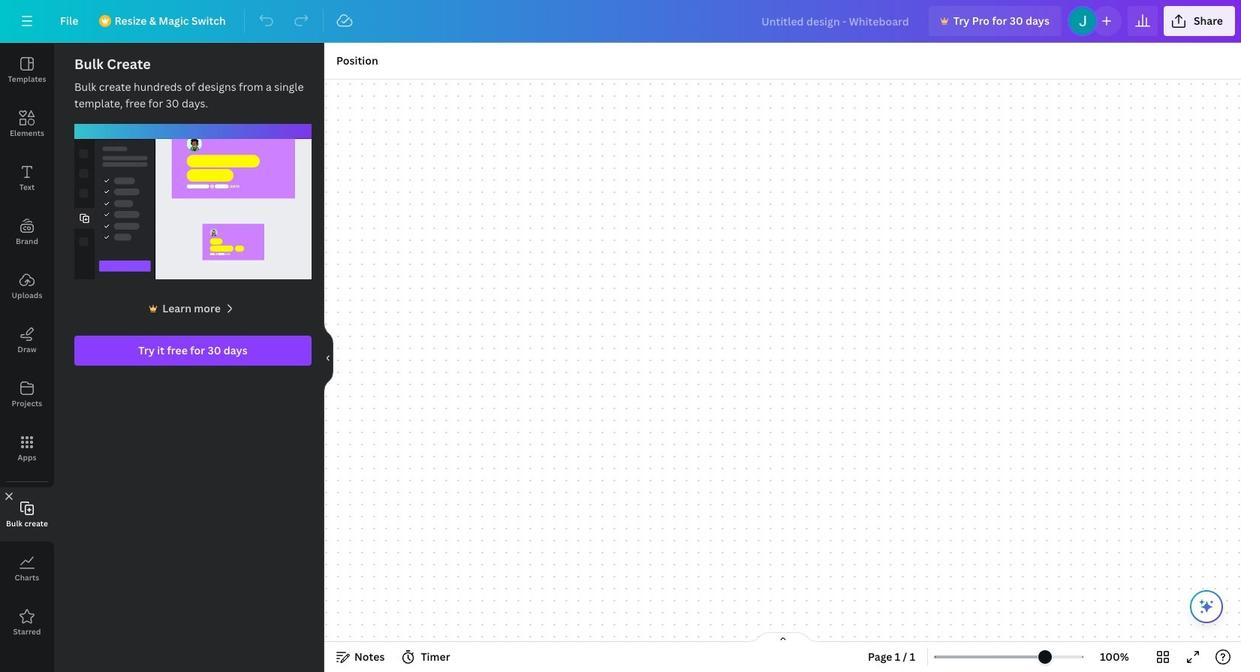 Task type: vqa. For each thing, say whether or not it's contained in the screenshot.
Quick Actions icon
yes



Task type: locate. For each thing, give the bounding box(es) containing it.
hide image
[[324, 321, 333, 393]]

Design title text field
[[750, 6, 923, 36]]

show pages image
[[747, 632, 819, 644]]



Task type: describe. For each thing, give the bounding box(es) containing it.
Zoom button
[[1090, 645, 1139, 669]]

main menu bar
[[0, 0, 1241, 43]]

side panel tab list
[[0, 43, 54, 650]]

quick actions image
[[1198, 598, 1216, 616]]



